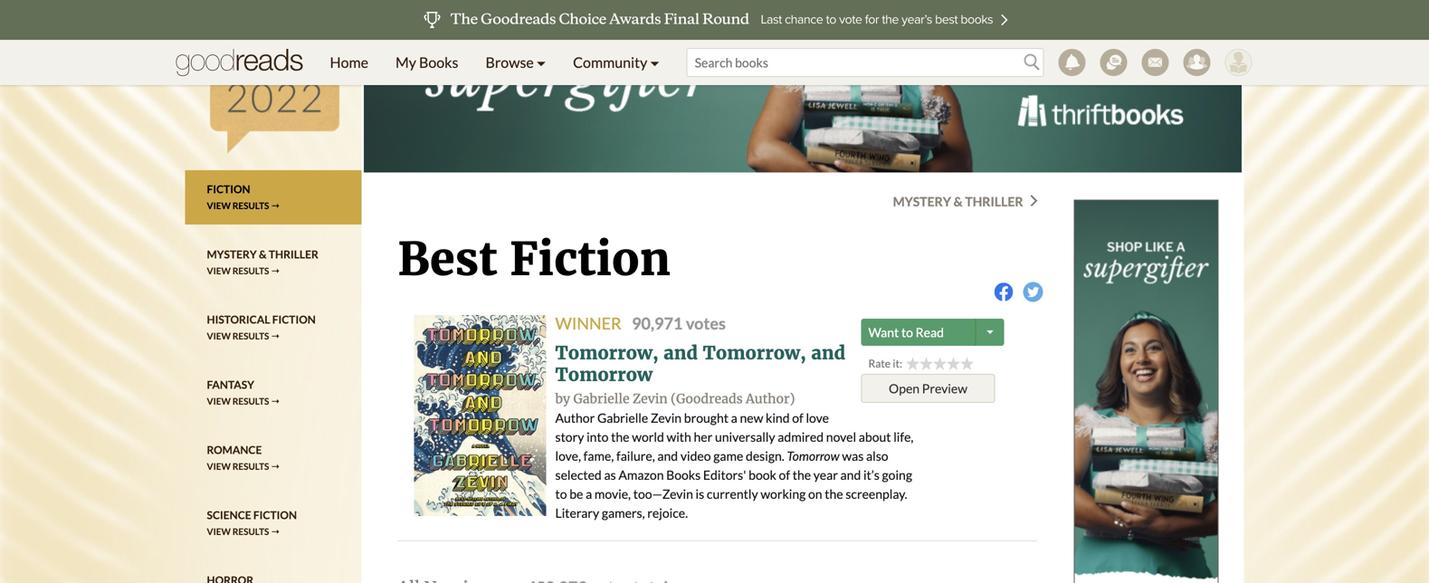 Task type: vqa. For each thing, say whether or not it's contained in the screenshot.
the advertisement element
no



Task type: describe. For each thing, give the bounding box(es) containing it.
world
[[632, 429, 664, 445]]

1 vertical spatial the
[[793, 467, 811, 483]]

story
[[556, 429, 584, 445]]

open
[[889, 381, 920, 396]]

fame,
[[584, 448, 614, 464]]

Search books text field
[[687, 48, 1045, 77]]

view inside the historical fiction view results →
[[207, 331, 231, 342]]

0 horizontal spatial books
[[419, 53, 459, 71]]

want to read button
[[869, 319, 944, 346]]

love
[[806, 410, 829, 426]]

gabrielle inside the author gabrielle zevin brought a new kind of love story into the world with her universally admired novel about life, love, fame, failure, and video game design.
[[598, 410, 649, 426]]

(goodreads
[[671, 391, 743, 407]]

science fiction view results →
[[207, 509, 297, 537]]

it:
[[893, 357, 903, 370]]

is
[[696, 486, 705, 502]]

movie,
[[595, 486, 631, 502]]

about
[[859, 429, 891, 445]]

on
[[809, 486, 823, 502]]

community ▾ button
[[560, 40, 673, 85]]

new
[[740, 410, 764, 426]]

→ inside the mystery & thriller view results →
[[271, 265, 280, 276]]

→ inside the historical fiction view results →
[[271, 331, 280, 342]]

results inside the historical fiction view results →
[[233, 331, 269, 342]]

tomorrow, and tomorrow, and tomorrow link
[[556, 342, 846, 386]]

tomorrow, and tomorrow, and tomorrow by gabrielle zevin image
[[414, 315, 546, 516]]

tomorrow inside winner 90,971 votes tomorrow, and tomorrow, and tomorrow by gabrielle zevin (goodreads author)
[[556, 364, 653, 386]]

author
[[556, 410, 595, 426]]

2 vertical spatial the
[[825, 486, 844, 502]]

home link
[[316, 40, 382, 85]]

my group discussions image
[[1101, 49, 1128, 76]]

design.
[[746, 448, 785, 464]]

currently
[[707, 486, 758, 502]]

view inside fantasy view results →
[[207, 396, 231, 407]]

want
[[869, 325, 899, 340]]

want to read
[[869, 325, 944, 340]]

a inside was also selected as amazon books editors' book of the year and it's going to be a movie, too—zevin is currently working on the screenplay. literary gamers, rejoice.
[[586, 486, 592, 502]]

my books link
[[382, 40, 472, 85]]

year
[[814, 467, 838, 483]]

read
[[916, 325, 944, 340]]

▾ for browse ▾
[[537, 53, 546, 71]]

historical
[[207, 313, 270, 326]]

books inside was also selected as amazon books editors' book of the year and it's going to be a movie, too—zevin is currently working on the screenplay. literary gamers, rejoice.
[[667, 467, 701, 483]]

failure,
[[617, 448, 655, 464]]

fiction inside fiction view results →
[[207, 183, 250, 196]]

historical fiction view results →
[[207, 313, 316, 342]]

results inside science fiction view results →
[[233, 526, 269, 537]]

menu containing home
[[316, 40, 673, 85]]

working
[[761, 486, 806, 502]]

rejoice.
[[648, 505, 688, 521]]

romance
[[207, 443, 262, 457]]

preview
[[923, 381, 968, 396]]

rate
[[869, 357, 891, 370]]

gabrielle inside winner 90,971 votes tomorrow, and tomorrow, and tomorrow by gabrielle zevin (goodreads author)
[[573, 391, 630, 407]]

was also selected as amazon books editors' book of the year and it's going to be a movie, too—zevin is currently working on the screenplay. literary gamers, rejoice.
[[556, 448, 913, 521]]

author)
[[746, 391, 795, 407]]

gabrielle zevin link
[[573, 391, 668, 407]]

fiction for science fiction view results →
[[253, 509, 297, 522]]

Search for books to add to your shelves search field
[[687, 48, 1045, 77]]

browse ▾ button
[[472, 40, 560, 85]]

screenplay.
[[846, 486, 908, 502]]

author gabrielle zevin brought a new kind of love story into the world with her universally admired novel about life, love, fame, failure, and video game design.
[[556, 410, 914, 464]]

gamers,
[[602, 505, 645, 521]]

best
[[398, 231, 497, 287]]

mystery for mystery & thriller
[[893, 194, 952, 209]]

2022 goodreads choice awards image
[[207, 0, 343, 155]]

universally
[[715, 429, 776, 445]]

with
[[667, 429, 692, 445]]

game
[[714, 448, 744, 464]]

brought
[[684, 410, 729, 426]]

science
[[207, 509, 251, 522]]

her
[[694, 429, 713, 445]]

winner
[[556, 313, 622, 333]]

results inside romance view results →
[[233, 461, 269, 472]]

browse ▾
[[486, 53, 546, 71]]

rate it:
[[869, 357, 903, 370]]

results inside the mystery & thriller view results →
[[233, 265, 269, 276]]

community
[[573, 53, 648, 71]]

as
[[604, 467, 616, 483]]

& for mystery & thriller view results →
[[259, 248, 267, 261]]

1 vertical spatial tomorrow
[[787, 448, 840, 464]]



Task type: locate. For each thing, give the bounding box(es) containing it.
▾ right community at the left of page
[[650, 53, 660, 71]]

&
[[954, 194, 963, 209], [259, 248, 267, 261]]

1 horizontal spatial thriller
[[966, 194, 1024, 209]]

0 vertical spatial to
[[902, 325, 914, 340]]

life,
[[894, 429, 914, 445]]

the
[[611, 429, 630, 445], [793, 467, 811, 483], [825, 486, 844, 502]]

1 → from the top
[[271, 200, 280, 211]]

results down fantasy on the bottom of page
[[233, 396, 269, 407]]

3 results from the top
[[233, 331, 269, 342]]

best fiction
[[398, 231, 671, 287]]

0 horizontal spatial the
[[611, 429, 630, 445]]

menu
[[316, 40, 673, 85]]

0 horizontal spatial of
[[779, 467, 791, 483]]

results
[[233, 200, 269, 211], [233, 265, 269, 276], [233, 331, 269, 342], [233, 396, 269, 407], [233, 461, 269, 472], [233, 526, 269, 537]]

was
[[843, 448, 864, 464]]

and inside the author gabrielle zevin brought a new kind of love story into the world with her universally admired novel about life, love, fame, failure, and video game design.
[[658, 448, 678, 464]]

fiction up winner
[[510, 231, 671, 287]]

4 results from the top
[[233, 396, 269, 407]]

0 horizontal spatial to
[[556, 486, 567, 502]]

1 horizontal spatial a
[[731, 410, 738, 426]]

1 vertical spatial books
[[667, 467, 701, 483]]

editors'
[[704, 467, 747, 483]]

1 horizontal spatial of
[[793, 410, 804, 426]]

view inside science fiction view results →
[[207, 526, 231, 537]]

90,971
[[632, 313, 683, 333]]

gabrielle up author
[[573, 391, 630, 407]]

results down science
[[233, 526, 269, 537]]

view down historical on the bottom left of page
[[207, 331, 231, 342]]

fiction inside science fiction view results →
[[253, 509, 297, 522]]

the right into
[[611, 429, 630, 445]]

tomorrow, up author)
[[703, 342, 807, 364]]

mystery & thriller link
[[893, 193, 1038, 209]]

into
[[587, 429, 609, 445]]

0 horizontal spatial mystery
[[207, 248, 257, 261]]

a
[[731, 410, 738, 426], [586, 486, 592, 502]]

→ inside science fiction view results →
[[271, 526, 280, 537]]

tomorrow,
[[556, 342, 659, 364], [703, 342, 807, 364]]

0 horizontal spatial tomorrow
[[556, 364, 653, 386]]

fiction right historical on the bottom left of page
[[272, 313, 316, 326]]

1 vertical spatial &
[[259, 248, 267, 261]]

view down romance
[[207, 461, 231, 472]]

my
[[396, 53, 416, 71]]

view inside romance view results →
[[207, 461, 231, 472]]

2 ▾ from the left
[[650, 53, 660, 71]]

→ up romance view results →
[[271, 396, 280, 407]]

→ up the historical fiction view results →
[[271, 265, 280, 276]]

1 vertical spatial mystery
[[207, 248, 257, 261]]

1 results from the top
[[233, 200, 269, 211]]

the right on
[[825, 486, 844, 502]]

0 vertical spatial books
[[419, 53, 459, 71]]

0 vertical spatial tomorrow
[[556, 364, 653, 386]]

2 view from the top
[[207, 265, 231, 276]]

home
[[330, 53, 369, 71]]

mystery & thriller view results →
[[207, 248, 319, 276]]

kind
[[766, 410, 790, 426]]

zevin up world
[[633, 391, 668, 407]]

by
[[556, 391, 570, 407]]

tomorrow up year
[[787, 448, 840, 464]]

love,
[[556, 448, 581, 464]]

also
[[867, 448, 889, 464]]

and left rate on the bottom right of the page
[[812, 342, 846, 364]]

1 vertical spatial thriller
[[269, 248, 319, 261]]

and down was
[[841, 467, 861, 483]]

1 horizontal spatial mystery
[[893, 194, 952, 209]]

& inside the mystery & thriller view results →
[[259, 248, 267, 261]]

→ up fantasy view results →
[[271, 331, 280, 342]]

▾
[[537, 53, 546, 71], [650, 53, 660, 71]]

books right my
[[419, 53, 459, 71]]

view up the mystery & thriller view results → at the top
[[207, 200, 231, 211]]

winner 90,971 votes tomorrow, and tomorrow, and tomorrow by gabrielle zevin (goodreads author)
[[556, 313, 846, 407]]

a inside the author gabrielle zevin brought a new kind of love story into the world with her universally admired novel about life, love, fame, failure, and video game design.
[[731, 410, 738, 426]]

fantasy
[[207, 378, 254, 391]]

▾ inside 'dropdown button'
[[537, 53, 546, 71]]

admired
[[778, 429, 824, 445]]

0 horizontal spatial a
[[586, 486, 592, 502]]

advertisement region
[[364, 0, 1242, 172], [1074, 200, 1219, 583]]

browse
[[486, 53, 534, 71]]

to inside was also selected as amazon books editors' book of the year and it's going to be a movie, too—zevin is currently working on the screenplay. literary gamers, rejoice.
[[556, 486, 567, 502]]

results inside fantasy view results →
[[233, 396, 269, 407]]

1 horizontal spatial to
[[902, 325, 914, 340]]

fiction for historical fiction view results →
[[272, 313, 316, 326]]

view down fantasy on the bottom of page
[[207, 396, 231, 407]]

4 view from the top
[[207, 396, 231, 407]]

0 vertical spatial gabrielle
[[573, 391, 630, 407]]

1 horizontal spatial tomorrow
[[787, 448, 840, 464]]

0 vertical spatial a
[[731, 410, 738, 426]]

mystery for mystery & thriller view results →
[[207, 248, 257, 261]]

→ inside fiction view results →
[[271, 200, 280, 211]]

view up historical on the bottom left of page
[[207, 265, 231, 276]]

1 vertical spatial advertisement region
[[1074, 200, 1219, 583]]

1 vertical spatial of
[[779, 467, 791, 483]]

5 results from the top
[[233, 461, 269, 472]]

going
[[882, 467, 913, 483]]

6 → from the top
[[271, 526, 280, 537]]

6 results from the top
[[233, 526, 269, 537]]

mystery & thriller
[[893, 194, 1024, 209]]

& for mystery & thriller
[[954, 194, 963, 209]]

of inside was also selected as amazon books editors' book of the year and it's going to be a movie, too—zevin is currently working on the screenplay. literary gamers, rejoice.
[[779, 467, 791, 483]]

0 vertical spatial of
[[793, 410, 804, 426]]

results up the mystery & thriller view results → at the top
[[233, 200, 269, 211]]

group
[[906, 357, 974, 370]]

tomorrow up gabrielle zevin link
[[556, 364, 653, 386]]

romance view results →
[[207, 443, 280, 472]]

fiction right science
[[253, 509, 297, 522]]

gabrielle down gabrielle zevin link
[[598, 410, 649, 426]]

it's
[[864, 467, 880, 483]]

3 view from the top
[[207, 331, 231, 342]]

thriller for mystery & thriller
[[966, 194, 1024, 209]]

zevin inside the author gabrielle zevin brought a new kind of love story into the world with her universally admired novel about life, love, fame, failure, and video game design.
[[651, 410, 682, 426]]

books
[[419, 53, 459, 71], [667, 467, 701, 483]]

thriller inside the mystery & thriller view results →
[[269, 248, 319, 261]]

0 vertical spatial the
[[611, 429, 630, 445]]

0 vertical spatial mystery
[[893, 194, 952, 209]]

→ down romance view results →
[[271, 526, 280, 537]]

zevin up with
[[651, 410, 682, 426]]

zevin inside winner 90,971 votes tomorrow, and tomorrow, and tomorrow by gabrielle zevin (goodreads author)
[[633, 391, 668, 407]]

and down with
[[658, 448, 678, 464]]

video
[[681, 448, 711, 464]]

2 results from the top
[[233, 265, 269, 276]]

results inside fiction view results →
[[233, 200, 269, 211]]

0 horizontal spatial ▾
[[537, 53, 546, 71]]

books down video
[[667, 467, 701, 483]]

1 vertical spatial zevin
[[651, 410, 682, 426]]

novel
[[827, 429, 857, 445]]

share on facebook image
[[994, 282, 1014, 302]]

and inside was also selected as amazon books editors' book of the year and it's going to be a movie, too—zevin is currently working on the screenplay. literary gamers, rejoice.
[[841, 467, 861, 483]]

→ up science fiction view results →
[[271, 461, 280, 472]]

literary
[[556, 505, 600, 521]]

view inside the mystery & thriller view results →
[[207, 265, 231, 276]]

amazon
[[619, 467, 664, 483]]

→ inside fantasy view results →
[[271, 396, 280, 407]]

4 → from the top
[[271, 396, 280, 407]]

fiction
[[207, 183, 250, 196], [510, 231, 671, 287], [272, 313, 316, 326], [253, 509, 297, 522]]

1 horizontal spatial the
[[793, 467, 811, 483]]

0 vertical spatial zevin
[[633, 391, 668, 407]]

▾ right browse
[[537, 53, 546, 71]]

share on twitter image
[[1024, 282, 1044, 302]]

6 view from the top
[[207, 526, 231, 537]]

1 vertical spatial to
[[556, 486, 567, 502]]

friend requests image
[[1184, 49, 1211, 76]]

to
[[902, 325, 914, 340], [556, 486, 567, 502]]

fantasy view results →
[[207, 378, 280, 407]]

of inside the author gabrielle zevin brought a new kind of love story into the world with her universally admired novel about life, love, fame, failure, and video game design.
[[793, 410, 804, 426]]

0 vertical spatial &
[[954, 194, 963, 209]]

1 ▾ from the left
[[537, 53, 546, 71]]

be
[[570, 486, 583, 502]]

to left be
[[556, 486, 567, 502]]

a right be
[[586, 486, 592, 502]]

fiction inside the historical fiction view results →
[[272, 313, 316, 326]]

thriller for mystery & thriller view results →
[[269, 248, 319, 261]]

1 vertical spatial a
[[586, 486, 592, 502]]

▾ for community ▾
[[650, 53, 660, 71]]

to inside want to read button
[[902, 325, 914, 340]]

selected
[[556, 467, 602, 483]]

gabrielle
[[573, 391, 630, 407], [598, 410, 649, 426]]

of
[[793, 410, 804, 426], [779, 467, 791, 483]]

thriller
[[966, 194, 1024, 209], [269, 248, 319, 261]]

notifications image
[[1059, 49, 1086, 76]]

and down 90,971
[[664, 342, 698, 364]]

1 horizontal spatial ▾
[[650, 53, 660, 71]]

book
[[749, 467, 777, 483]]

of up 'admired'
[[793, 410, 804, 426]]

→
[[271, 200, 280, 211], [271, 265, 280, 276], [271, 331, 280, 342], [271, 396, 280, 407], [271, 461, 280, 472], [271, 526, 280, 537]]

results up historical on the bottom left of page
[[233, 265, 269, 276]]

0 horizontal spatial thriller
[[269, 248, 319, 261]]

to left read
[[902, 325, 914, 340]]

fiction for best fiction
[[510, 231, 671, 287]]

1 tomorrow, from the left
[[556, 342, 659, 364]]

1 vertical spatial gabrielle
[[598, 410, 649, 426]]

fiction view results →
[[207, 183, 280, 211]]

open preview link
[[862, 374, 996, 403]]

view inside fiction view results →
[[207, 200, 231, 211]]

fiction up the mystery & thriller view results → at the top
[[207, 183, 250, 196]]

inbox image
[[1142, 49, 1169, 76]]

0 horizontal spatial &
[[259, 248, 267, 261]]

0 horizontal spatial tomorrow,
[[556, 342, 659, 364]]

1 horizontal spatial tomorrow,
[[703, 342, 807, 364]]

0 vertical spatial advertisement region
[[364, 0, 1242, 172]]

zevin
[[633, 391, 668, 407], [651, 410, 682, 426]]

a left the new
[[731, 410, 738, 426]]

test dummy image
[[1226, 49, 1253, 76]]

2 horizontal spatial the
[[825, 486, 844, 502]]

mystery inside the mystery & thriller view results →
[[207, 248, 257, 261]]

5 view from the top
[[207, 461, 231, 472]]

2 → from the top
[[271, 265, 280, 276]]

the up on
[[793, 467, 811, 483]]

0 vertical spatial thriller
[[966, 194, 1024, 209]]

1 horizontal spatial books
[[667, 467, 701, 483]]

tomorrow, down winner
[[556, 342, 659, 364]]

and
[[664, 342, 698, 364], [812, 342, 846, 364], [658, 448, 678, 464], [841, 467, 861, 483]]

open preview
[[889, 381, 968, 396]]

▾ inside dropdown button
[[650, 53, 660, 71]]

results down historical on the bottom left of page
[[233, 331, 269, 342]]

5 → from the top
[[271, 461, 280, 472]]

2 tomorrow, from the left
[[703, 342, 807, 364]]

→ inside romance view results →
[[271, 461, 280, 472]]

view
[[207, 200, 231, 211], [207, 265, 231, 276], [207, 331, 231, 342], [207, 396, 231, 407], [207, 461, 231, 472], [207, 526, 231, 537]]

the inside the author gabrielle zevin brought a new kind of love story into the world with her universally admired novel about life, love, fame, failure, and video game design.
[[611, 429, 630, 445]]

of up working
[[779, 467, 791, 483]]

my books
[[396, 53, 459, 71]]

1 view from the top
[[207, 200, 231, 211]]

view down science
[[207, 526, 231, 537]]

1 horizontal spatial &
[[954, 194, 963, 209]]

3 → from the top
[[271, 331, 280, 342]]

→ up the mystery & thriller view results → at the top
[[271, 200, 280, 211]]

results down romance
[[233, 461, 269, 472]]

community ▾
[[573, 53, 660, 71]]

votes
[[686, 313, 726, 333]]

too—zevin
[[634, 486, 693, 502]]



